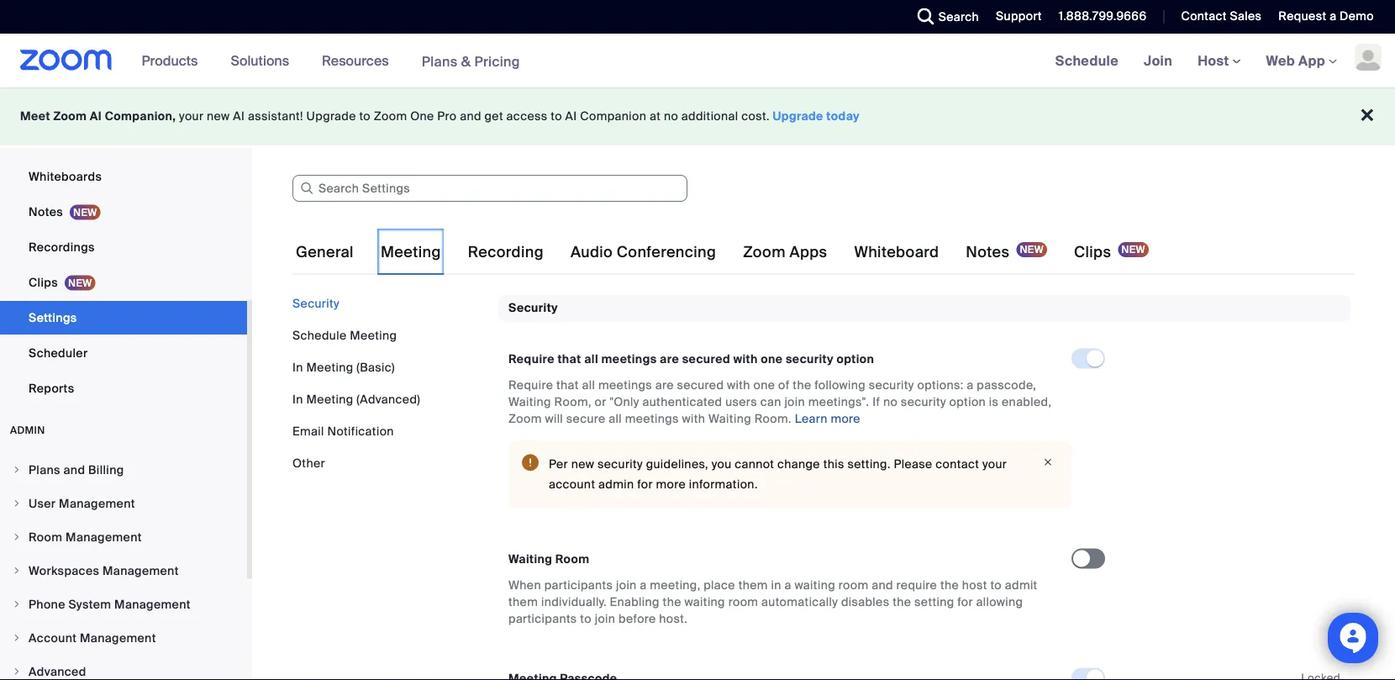 Task type: describe. For each thing, give the bounding box(es) containing it.
meet zoom ai companion, your new ai assistant! upgrade to zoom one pro and get access to ai companion at no additional cost. upgrade today
[[20, 108, 860, 124]]

web
[[1267, 52, 1295, 69]]

reports link
[[0, 372, 247, 405]]

a left demo
[[1330, 8, 1337, 24]]

notes link
[[0, 195, 247, 229]]

pro
[[437, 108, 457, 124]]

companion,
[[105, 108, 176, 124]]

account management menu item
[[0, 622, 247, 654]]

web app
[[1267, 52, 1326, 69]]

companion
[[580, 108, 647, 124]]

products
[[142, 52, 198, 69]]

contact
[[1182, 8, 1227, 24]]

phone system management menu item
[[0, 588, 247, 620]]

1 ai from the left
[[90, 108, 102, 124]]

all for require that all meetings are secured with one security option
[[584, 351, 599, 367]]

plans for plans & pricing
[[422, 52, 458, 70]]

options:
[[918, 377, 964, 393]]

are for of
[[656, 377, 674, 393]]

meeting for schedule meeting
[[350, 327, 397, 343]]

&
[[461, 52, 471, 70]]

zoom logo image
[[20, 50, 112, 71]]

1.888.799.9666
[[1059, 8, 1147, 24]]

workspaces
[[29, 563, 99, 578]]

are for security
[[660, 351, 679, 367]]

banner containing products
[[0, 34, 1396, 89]]

allowing
[[976, 594, 1023, 610]]

plans & pricing
[[422, 52, 520, 70]]

advanced
[[29, 664, 86, 679]]

resources
[[322, 52, 389, 69]]

tabs of my account settings page tab list
[[293, 229, 1152, 276]]

right image for phone
[[12, 599, 22, 609]]

meetings".
[[809, 394, 870, 410]]

host
[[1198, 52, 1233, 69]]

that for require that all meetings are secured with one of the following security options: a passcode, waiting room, or "only authenticated users can join meetings". if no security option is enabled, zoom will secure all meetings with waiting room.
[[557, 377, 579, 393]]

schedule link
[[1043, 34, 1132, 87]]

secured for of
[[677, 377, 724, 393]]

account
[[549, 477, 595, 492]]

security inside security element
[[509, 300, 558, 316]]

sales
[[1230, 8, 1262, 24]]

0 horizontal spatial join
[[595, 611, 616, 627]]

a inside the require that all meetings are secured with one of the following security options: a passcode, waiting room, or "only authenticated users can join meetings". if no security option is enabled, zoom will secure all meetings with waiting room.
[[967, 377, 974, 393]]

and inside meet zoom ai companion, "footer"
[[460, 108, 482, 124]]

solutions button
[[231, 34, 297, 87]]

3 ai from the left
[[565, 108, 577, 124]]

demo
[[1340, 8, 1374, 24]]

contact
[[936, 456, 980, 472]]

whiteboards
[[29, 169, 102, 184]]

settings link
[[0, 301, 247, 335]]

meeting inside tabs of my account settings page tab list
[[381, 243, 441, 262]]

passcode,
[[977, 377, 1037, 393]]

2 ai from the left
[[233, 108, 245, 124]]

guidelines,
[[646, 456, 709, 472]]

schedule meeting
[[293, 327, 397, 343]]

schedule meeting link
[[293, 327, 397, 343]]

apps
[[790, 243, 828, 262]]

account management
[[29, 630, 156, 646]]

solutions
[[231, 52, 289, 69]]

meetings for require that all meetings are secured with one security option
[[602, 351, 657, 367]]

app
[[1299, 52, 1326, 69]]

workspaces management menu item
[[0, 555, 247, 587]]

the up setting
[[941, 577, 959, 593]]

phone
[[29, 596, 65, 612]]

enabling
[[610, 594, 660, 610]]

2 vertical spatial with
[[682, 411, 706, 427]]

to down individually.
[[580, 611, 592, 627]]

personal
[[29, 133, 79, 149]]

room management
[[29, 529, 142, 545]]

security inside per new security guidelines, you cannot change this setting. please contact your account admin for more information.
[[598, 456, 643, 472]]

scheduler
[[29, 345, 88, 361]]

meet zoom ai companion, footer
[[0, 87, 1396, 145]]

right image inside advanced menu item
[[12, 667, 22, 677]]

right image for account
[[12, 633, 22, 643]]

require that all meetings are secured with one security option
[[509, 351, 875, 367]]

meeting,
[[650, 577, 701, 593]]

zoom inside the require that all meetings are secured with one of the following security options: a passcode, waiting room, or "only authenticated users can join meetings". if no security option is enabled, zoom will secure all meetings with waiting room.
[[509, 411, 542, 427]]

or
[[595, 394, 607, 410]]

zoom apps
[[743, 243, 828, 262]]

meeting for in meeting (basic)
[[306, 359, 354, 375]]

can
[[761, 394, 782, 410]]

1 upgrade from the left
[[306, 108, 356, 124]]

when
[[509, 577, 541, 593]]

zoom left the one
[[374, 108, 407, 124]]

0 vertical spatial waiting
[[795, 577, 836, 593]]

2 upgrade from the left
[[773, 108, 824, 124]]

more inside per new security guidelines, you cannot change this setting. please contact your account admin for more information.
[[656, 477, 686, 492]]

a up enabling
[[640, 577, 647, 593]]

1 vertical spatial them
[[509, 594, 538, 610]]

in meeting (basic) link
[[293, 359, 395, 375]]

one
[[410, 108, 434, 124]]

enabled,
[[1002, 394, 1052, 410]]

whiteboards link
[[0, 160, 247, 193]]

Search Settings text field
[[293, 175, 688, 202]]

personal menu menu
[[0, 0, 247, 407]]

automatically
[[762, 594, 838, 610]]

other link
[[293, 455, 325, 471]]

advanced menu item
[[0, 656, 247, 680]]

plans and billing
[[29, 462, 124, 478]]

meetings navigation
[[1043, 34, 1396, 89]]

require for require that all meetings are secured with one of the following security options: a passcode, waiting room, or "only authenticated users can join meetings". if no security option is enabled, zoom will secure all meetings with waiting room.
[[509, 377, 553, 393]]

schedule for schedule meeting
[[293, 327, 347, 343]]

when participants join a meeting, place them in a waiting room and require the host to admit them individually. enabling the waiting room automatically disables the setting for allowing participants to join before host.
[[509, 577, 1038, 627]]

user
[[29, 496, 56, 511]]

meeting for in meeting (advanced)
[[306, 391, 354, 407]]

your inside meet zoom ai companion, "footer"
[[179, 108, 204, 124]]

security inside menu bar
[[293, 295, 339, 311]]

profile picture image
[[1355, 44, 1382, 71]]

admin
[[10, 424, 45, 437]]

1 vertical spatial waiting
[[709, 411, 752, 427]]

all for require that all meetings are secured with one of the following security options: a passcode, waiting room, or "only authenticated users can join meetings". if no security option is enabled, zoom will secure all meetings with waiting room.
[[582, 377, 595, 393]]

no inside the require that all meetings are secured with one of the following security options: a passcode, waiting room, or "only authenticated users can join meetings". if no security option is enabled, zoom will secure all meetings with waiting room.
[[883, 394, 898, 410]]

a right in in the right of the page
[[785, 577, 792, 593]]

one for of
[[754, 377, 775, 393]]

in meeting (advanced) link
[[293, 391, 420, 407]]

1 horizontal spatial join
[[616, 577, 637, 593]]

user management
[[29, 496, 135, 511]]

general
[[296, 243, 354, 262]]

for inside when participants join a meeting, place them in a waiting room and require the host to admit them individually. enabling the waiting room automatically disables the setting for allowing participants to join before host.
[[958, 594, 973, 610]]

will
[[545, 411, 563, 427]]

management for user management
[[59, 496, 135, 511]]

in meeting (basic)
[[293, 359, 395, 375]]

option inside the require that all meetings are secured with one of the following security options: a passcode, waiting room, or "only authenticated users can join meetings". if no security option is enabled, zoom will secure all meetings with waiting room.
[[950, 394, 986, 410]]

cannot
[[735, 456, 775, 472]]

security up of
[[786, 351, 834, 367]]

following
[[815, 377, 866, 393]]

require
[[897, 577, 937, 593]]

to right access
[[551, 108, 562, 124]]

to up allowing in the right of the page
[[991, 577, 1002, 593]]

0 vertical spatial waiting
[[509, 394, 551, 410]]

audio conferencing
[[571, 243, 716, 262]]

to down resources dropdown button
[[359, 108, 371, 124]]

admit
[[1005, 577, 1038, 593]]

require for require that all meetings are secured with one security option
[[509, 351, 555, 367]]



Task type: vqa. For each thing, say whether or not it's contained in the screenshot.
bottommost are
yes



Task type: locate. For each thing, give the bounding box(es) containing it.
2 vertical spatial waiting
[[509, 551, 553, 567]]

menu bar
[[293, 295, 486, 472]]

1 vertical spatial more
[[656, 477, 686, 492]]

1 vertical spatial for
[[958, 594, 973, 610]]

1 vertical spatial join
[[616, 577, 637, 593]]

1 right image from the top
[[12, 465, 22, 475]]

require that all meetings are secured with one of the following security options: a passcode, waiting room, or "only authenticated users can join meetings". if no security option is enabled, zoom will secure all meetings with waiting room.
[[509, 377, 1052, 427]]

zoom left will
[[509, 411, 542, 427]]

0 horizontal spatial for
[[637, 477, 653, 492]]

join down of
[[785, 394, 805, 410]]

that inside the require that all meetings are secured with one of the following security options: a passcode, waiting room, or "only authenticated users can join meetings". if no security option is enabled, zoom will secure all meetings with waiting room.
[[557, 377, 579, 393]]

is
[[989, 394, 999, 410]]

waiting down place
[[685, 594, 725, 610]]

menu bar containing security
[[293, 295, 486, 472]]

1 vertical spatial plans
[[29, 462, 60, 478]]

a right 'options:'
[[967, 377, 974, 393]]

0 vertical spatial meetings
[[602, 351, 657, 367]]

1 horizontal spatial security
[[509, 300, 558, 316]]

products button
[[142, 34, 205, 87]]

for
[[637, 477, 653, 492], [958, 594, 973, 610]]

plans and billing menu item
[[0, 454, 247, 486]]

2 vertical spatial right image
[[12, 566, 22, 576]]

per new security guidelines, you cannot change this setting. please contact your account admin for more information.
[[549, 456, 1007, 492]]

if
[[873, 394, 880, 410]]

notes inside personal menu menu
[[29, 204, 63, 219]]

waiting up will
[[509, 394, 551, 410]]

secured
[[682, 351, 731, 367], [677, 377, 724, 393]]

clips inside personal menu menu
[[29, 274, 58, 290]]

security up schedule meeting
[[293, 295, 339, 311]]

2 horizontal spatial ai
[[565, 108, 577, 124]]

ai left assistant!
[[233, 108, 245, 124]]

setting
[[915, 594, 955, 610]]

1 horizontal spatial your
[[983, 456, 1007, 472]]

learn more link
[[795, 411, 861, 427]]

security up if
[[869, 377, 914, 393]]

1 vertical spatial and
[[63, 462, 85, 478]]

security
[[293, 295, 339, 311], [509, 300, 558, 316]]

get
[[485, 108, 503, 124]]

this
[[824, 456, 845, 472]]

1 horizontal spatial option
[[950, 394, 986, 410]]

right image inside plans and billing menu item
[[12, 465, 22, 475]]

for inside per new security guidelines, you cannot change this setting. please contact your account admin for more information.
[[637, 477, 653, 492]]

2 require from the top
[[509, 377, 553, 393]]

right image inside workspaces management menu item
[[12, 566, 22, 576]]

management for room management
[[66, 529, 142, 545]]

schedule down 1.888.799.9666
[[1056, 52, 1119, 69]]

1 horizontal spatial more
[[831, 411, 861, 427]]

email notification
[[293, 423, 394, 439]]

1 horizontal spatial ai
[[233, 108, 245, 124]]

0 horizontal spatial more
[[656, 477, 686, 492]]

0 vertical spatial no
[[664, 108, 678, 124]]

join link
[[1132, 34, 1185, 87]]

0 vertical spatial one
[[761, 351, 783, 367]]

management for account management
[[80, 630, 156, 646]]

room down 'user' at the left
[[29, 529, 63, 545]]

your right companion,
[[179, 108, 204, 124]]

with
[[734, 351, 758, 367], [727, 377, 751, 393], [682, 411, 706, 427]]

the up host.
[[663, 594, 682, 610]]

right image down admin in the left bottom of the page
[[12, 465, 22, 475]]

1 horizontal spatial schedule
[[1056, 52, 1119, 69]]

please
[[894, 456, 933, 472]]

join inside the require that all meetings are secured with one of the following security options: a passcode, waiting room, or "only authenticated users can join meetings". if no security option is enabled, zoom will secure all meetings with waiting room.
[[785, 394, 805, 410]]

right image for workspaces management
[[12, 566, 22, 576]]

require inside the require that all meetings are secured with one of the following security options: a passcode, waiting room, or "only authenticated users can join meetings". if no security option is enabled, zoom will secure all meetings with waiting room.
[[509, 377, 553, 393]]

learn more
[[795, 411, 861, 427]]

option
[[837, 351, 875, 367], [950, 394, 986, 410]]

0 vertical spatial join
[[785, 394, 805, 410]]

1 vertical spatial your
[[983, 456, 1007, 472]]

0 vertical spatial are
[[660, 351, 679, 367]]

web app button
[[1267, 52, 1338, 69]]

the down require
[[893, 594, 912, 610]]

option left is
[[950, 394, 986, 410]]

more down the guidelines,
[[656, 477, 686, 492]]

1 horizontal spatial room
[[556, 551, 590, 567]]

right image for plans and billing
[[12, 465, 22, 475]]

0 horizontal spatial schedule
[[293, 327, 347, 343]]

new inside meet zoom ai companion, "footer"
[[207, 108, 230, 124]]

2 vertical spatial meetings
[[625, 411, 679, 427]]

one for security
[[761, 351, 783, 367]]

personal devices
[[29, 133, 129, 149]]

0 vertical spatial participants
[[544, 577, 613, 593]]

security element
[[499, 295, 1351, 680]]

meetings for require that all meetings are secured with one of the following security options: a passcode, waiting room, or "only authenticated users can join meetings". if no security option is enabled, zoom will secure all meetings with waiting room.
[[599, 377, 652, 393]]

0 horizontal spatial option
[[837, 351, 875, 367]]

upgrade today link
[[773, 108, 860, 124]]

security down recording
[[509, 300, 558, 316]]

2 vertical spatial all
[[609, 411, 622, 427]]

meetings
[[602, 351, 657, 367], [599, 377, 652, 393], [625, 411, 679, 427]]

host button
[[1198, 52, 1241, 69]]

1.888.799.9666 button up join
[[1046, 0, 1151, 34]]

individually.
[[541, 594, 607, 610]]

personal devices link
[[0, 124, 247, 158]]

search
[[939, 9, 979, 24]]

management for workspaces management
[[103, 563, 179, 578]]

1 horizontal spatial and
[[460, 108, 482, 124]]

0 vertical spatial right image
[[12, 465, 22, 475]]

and inside when participants join a meeting, place them in a waiting room and require the host to admit them individually. enabling the waiting room automatically disables the setting for allowing participants to join before host.
[[872, 577, 893, 593]]

1 vertical spatial meetings
[[599, 377, 652, 393]]

support
[[996, 8, 1042, 24]]

1 horizontal spatial waiting
[[795, 577, 836, 593]]

with for security
[[734, 351, 758, 367]]

0 vertical spatial notes
[[29, 204, 63, 219]]

1 horizontal spatial for
[[958, 594, 973, 610]]

upgrade right cost.
[[773, 108, 824, 124]]

0 vertical spatial all
[[584, 351, 599, 367]]

0 vertical spatial secured
[[682, 351, 731, 367]]

1 right image from the top
[[12, 499, 22, 509]]

setting.
[[848, 456, 891, 472]]

pricing
[[475, 52, 520, 70]]

before
[[619, 611, 656, 627]]

no inside meet zoom ai companion, "footer"
[[664, 108, 678, 124]]

for down host
[[958, 594, 973, 610]]

3 right image from the top
[[12, 633, 22, 643]]

zoom left apps
[[743, 243, 786, 262]]

1 horizontal spatial room
[[839, 577, 869, 593]]

contact sales link
[[1169, 0, 1266, 34], [1182, 8, 1262, 24]]

1 vertical spatial require
[[509, 377, 553, 393]]

schedule for schedule
[[1056, 52, 1119, 69]]

place
[[704, 577, 736, 593]]

recordings link
[[0, 230, 247, 264]]

1 vertical spatial all
[[582, 377, 595, 393]]

in down schedule meeting
[[293, 359, 303, 375]]

new left assistant!
[[207, 108, 230, 124]]

0 horizontal spatial room
[[729, 594, 759, 610]]

disables
[[841, 594, 890, 610]]

ai up the devices
[[90, 108, 102, 124]]

additional
[[682, 108, 739, 124]]

in up the email
[[293, 391, 303, 407]]

plans inside plans and billing menu item
[[29, 462, 60, 478]]

right image left the phone
[[12, 599, 22, 609]]

0 horizontal spatial plans
[[29, 462, 60, 478]]

right image for user
[[12, 499, 22, 509]]

the inside the require that all meetings are secured with one of the following security options: a passcode, waiting room, or "only authenticated users can join meetings". if no security option is enabled, zoom will secure all meetings with waiting room.
[[793, 377, 812, 393]]

0 horizontal spatial no
[[664, 108, 678, 124]]

0 horizontal spatial and
[[63, 462, 85, 478]]

0 horizontal spatial notes
[[29, 204, 63, 219]]

schedule inside meetings navigation
[[1056, 52, 1119, 69]]

user management menu item
[[0, 488, 247, 520]]

1 vertical spatial with
[[727, 377, 751, 393]]

management down billing
[[59, 496, 135, 511]]

plans inside product information navigation
[[422, 52, 458, 70]]

participants
[[544, 577, 613, 593], [509, 611, 577, 627]]

2 horizontal spatial join
[[785, 394, 805, 410]]

plans up 'user' at the left
[[29, 462, 60, 478]]

that
[[558, 351, 581, 367], [557, 377, 579, 393]]

with for of
[[727, 377, 751, 393]]

1 vertical spatial no
[[883, 394, 898, 410]]

notes inside tabs of my account settings page tab list
[[966, 243, 1010, 262]]

are
[[660, 351, 679, 367], [656, 377, 674, 393]]

2 horizontal spatial and
[[872, 577, 893, 593]]

require up room,
[[509, 351, 555, 367]]

other
[[293, 455, 325, 471]]

assistant!
[[248, 108, 303, 124]]

in for in meeting (basic)
[[293, 359, 303, 375]]

1 horizontal spatial no
[[883, 394, 898, 410]]

plans & pricing link
[[422, 52, 520, 70], [422, 52, 520, 70]]

management up advanced menu item
[[80, 630, 156, 646]]

0 horizontal spatial room
[[29, 529, 63, 545]]

new inside per new security guidelines, you cannot change this setting. please contact your account admin for more information.
[[571, 456, 595, 472]]

join left before
[[595, 611, 616, 627]]

information.
[[689, 477, 758, 492]]

1 vertical spatial waiting
[[685, 594, 725, 610]]

1 horizontal spatial notes
[[966, 243, 1010, 262]]

1 vertical spatial that
[[557, 377, 579, 393]]

and left get
[[460, 108, 482, 124]]

1 horizontal spatial upgrade
[[773, 108, 824, 124]]

0 vertical spatial more
[[831, 411, 861, 427]]

1 vertical spatial schedule
[[293, 327, 347, 343]]

require
[[509, 351, 555, 367], [509, 377, 553, 393]]

0 vertical spatial that
[[558, 351, 581, 367]]

banner
[[0, 34, 1396, 89]]

right image inside phone system management menu item
[[12, 599, 22, 609]]

0 vertical spatial and
[[460, 108, 482, 124]]

room down place
[[729, 594, 759, 610]]

one inside the require that all meetings are secured with one of the following security options: a passcode, waiting room, or "only authenticated users can join meetings". if no security option is enabled, zoom will secure all meetings with waiting room.
[[754, 377, 775, 393]]

no right at
[[664, 108, 678, 124]]

1 horizontal spatial plans
[[422, 52, 458, 70]]

product information navigation
[[129, 34, 533, 89]]

0 vertical spatial for
[[637, 477, 653, 492]]

secured for security
[[682, 351, 731, 367]]

are inside the require that all meetings are secured with one of the following security options: a passcode, waiting room, or "only authenticated users can join meetings". if no security option is enabled, zoom will secure all meetings with waiting room.
[[656, 377, 674, 393]]

0 horizontal spatial waiting
[[685, 594, 725, 610]]

close image
[[1038, 454, 1058, 469]]

0 vertical spatial require
[[509, 351, 555, 367]]

scheduler link
[[0, 336, 247, 370]]

right image for room management
[[12, 532, 22, 542]]

secured inside the require that all meetings are secured with one of the following security options: a passcode, waiting room, or "only authenticated users can join meetings". if no security option is enabled, zoom will secure all meetings with waiting room.
[[677, 377, 724, 393]]

waiting up when
[[509, 551, 553, 567]]

and up disables
[[872, 577, 893, 593]]

1 vertical spatial option
[[950, 394, 986, 410]]

0 horizontal spatial new
[[207, 108, 230, 124]]

email notification link
[[293, 423, 394, 439]]

account
[[29, 630, 77, 646]]

settings
[[29, 310, 77, 325]]

right image left room management
[[12, 532, 22, 542]]

2 right image from the top
[[12, 599, 22, 609]]

participants down individually.
[[509, 611, 577, 627]]

waiting down the users
[[709, 411, 752, 427]]

notes
[[29, 204, 63, 219], [966, 243, 1010, 262]]

1 vertical spatial one
[[754, 377, 775, 393]]

right image left 'user' at the left
[[12, 499, 22, 509]]

them left in in the right of the page
[[739, 577, 768, 593]]

zoom
[[53, 108, 87, 124], [374, 108, 407, 124], [743, 243, 786, 262], [509, 411, 542, 427]]

1 require from the top
[[509, 351, 555, 367]]

one up of
[[761, 351, 783, 367]]

resources button
[[322, 34, 396, 87]]

for right the admin
[[637, 477, 653, 492]]

participants up individually.
[[544, 577, 613, 593]]

1 in from the top
[[293, 359, 303, 375]]

management down workspaces management menu item
[[114, 596, 191, 612]]

zoom up personal devices
[[53, 108, 87, 124]]

in
[[293, 359, 303, 375], [293, 391, 303, 407]]

right image inside "room management" menu item
[[12, 532, 22, 542]]

your right the contact
[[983, 456, 1007, 472]]

right image
[[12, 499, 22, 509], [12, 599, 22, 609], [12, 633, 22, 643], [12, 667, 22, 677]]

plans left & at the left top of page
[[422, 52, 458, 70]]

in for in meeting (advanced)
[[293, 391, 303, 407]]

clips
[[1074, 243, 1112, 262], [29, 274, 58, 290]]

security link
[[293, 295, 339, 311]]

4 right image from the top
[[12, 667, 22, 677]]

in
[[771, 577, 782, 593]]

0 vertical spatial in
[[293, 359, 303, 375]]

0 horizontal spatial security
[[293, 295, 339, 311]]

1 vertical spatial clips
[[29, 274, 58, 290]]

0 vertical spatial clips
[[1074, 243, 1112, 262]]

admin
[[599, 477, 634, 492]]

0 vertical spatial them
[[739, 577, 768, 593]]

no
[[664, 108, 678, 124], [883, 394, 898, 410]]

in meeting (advanced)
[[293, 391, 420, 407]]

them down when
[[509, 594, 538, 610]]

2 vertical spatial and
[[872, 577, 893, 593]]

right image left advanced
[[12, 667, 22, 677]]

email
[[293, 423, 324, 439]]

0 vertical spatial plans
[[422, 52, 458, 70]]

room inside security element
[[556, 551, 590, 567]]

management down "room management" menu item at the left bottom of the page
[[103, 563, 179, 578]]

0 horizontal spatial your
[[179, 108, 204, 124]]

1 vertical spatial room
[[556, 551, 590, 567]]

audio
[[571, 243, 613, 262]]

change
[[778, 456, 820, 472]]

the right of
[[793, 377, 812, 393]]

2 vertical spatial join
[[595, 611, 616, 627]]

side navigation navigation
[[0, 0, 252, 680]]

security
[[786, 351, 834, 367], [869, 377, 914, 393], [901, 394, 946, 410], [598, 456, 643, 472]]

0 vertical spatial option
[[837, 351, 875, 367]]

room inside menu item
[[29, 529, 63, 545]]

1 vertical spatial right image
[[12, 532, 22, 542]]

0 horizontal spatial clips
[[29, 274, 58, 290]]

join
[[1144, 52, 1173, 69]]

room up disables
[[839, 577, 869, 593]]

right image left workspaces
[[12, 566, 22, 576]]

room up individually.
[[556, 551, 590, 567]]

request
[[1279, 8, 1327, 24]]

(advanced)
[[357, 391, 420, 407]]

warning image
[[522, 454, 539, 471]]

new up account
[[571, 456, 595, 472]]

1 vertical spatial new
[[571, 456, 595, 472]]

phone system management
[[29, 596, 191, 612]]

schedule down security link
[[293, 327, 347, 343]]

the
[[793, 377, 812, 393], [941, 577, 959, 593], [663, 594, 682, 610], [893, 594, 912, 610]]

room
[[839, 577, 869, 593], [729, 594, 759, 610]]

all
[[584, 351, 599, 367], [582, 377, 595, 393], [609, 411, 622, 427]]

1 vertical spatial notes
[[966, 243, 1010, 262]]

and inside menu item
[[63, 462, 85, 478]]

1 horizontal spatial clips
[[1074, 243, 1112, 262]]

waiting up automatically
[[795, 577, 836, 593]]

2 right image from the top
[[12, 532, 22, 542]]

workspaces management
[[29, 563, 179, 578]]

clips link
[[0, 266, 247, 299]]

learn
[[795, 411, 828, 427]]

0 vertical spatial new
[[207, 108, 230, 124]]

3 right image from the top
[[12, 566, 22, 576]]

1 horizontal spatial them
[[739, 577, 768, 593]]

zoom inside tabs of my account settings page tab list
[[743, 243, 786, 262]]

ai left companion
[[565, 108, 577, 124]]

clips inside tabs of my account settings page tab list
[[1074, 243, 1112, 262]]

0 vertical spatial room
[[29, 529, 63, 545]]

cost.
[[742, 108, 770, 124]]

0 vertical spatial your
[[179, 108, 204, 124]]

secure
[[566, 411, 606, 427]]

one up "can"
[[754, 377, 775, 393]]

upgrade down product information navigation
[[306, 108, 356, 124]]

and left billing
[[63, 462, 85, 478]]

management up workspaces management
[[66, 529, 142, 545]]

1 vertical spatial participants
[[509, 611, 577, 627]]

room management menu item
[[0, 521, 247, 553]]

that for require that all meetings are secured with one security option
[[558, 351, 581, 367]]

"only
[[610, 394, 639, 410]]

require up will
[[509, 377, 553, 393]]

more down meetings".
[[831, 411, 861, 427]]

0 vertical spatial schedule
[[1056, 52, 1119, 69]]

0 horizontal spatial them
[[509, 594, 538, 610]]

security up the admin
[[598, 456, 643, 472]]

a
[[1330, 8, 1337, 24], [967, 377, 974, 393], [640, 577, 647, 593], [785, 577, 792, 593]]

0 horizontal spatial upgrade
[[306, 108, 356, 124]]

host
[[962, 577, 988, 593]]

1 vertical spatial room
[[729, 594, 759, 610]]

plans for plans and billing
[[29, 462, 60, 478]]

option up the following
[[837, 351, 875, 367]]

1.888.799.9666 button up schedule link
[[1059, 8, 1147, 24]]

system
[[68, 596, 111, 612]]

admin menu menu
[[0, 454, 247, 680]]

1 horizontal spatial new
[[571, 456, 595, 472]]

waiting
[[509, 394, 551, 410], [709, 411, 752, 427], [509, 551, 553, 567]]

right image inside account management menu item
[[12, 633, 22, 643]]

0 vertical spatial room
[[839, 577, 869, 593]]

right image
[[12, 465, 22, 475], [12, 532, 22, 542], [12, 566, 22, 576]]

at
[[650, 108, 661, 124]]

(basic)
[[357, 359, 395, 375]]

per new security guidelines, you cannot change this setting. please contact your account admin for more information. alert
[[509, 441, 1072, 508]]

meet
[[20, 108, 50, 124]]

no right if
[[883, 394, 898, 410]]

0 horizontal spatial ai
[[90, 108, 102, 124]]

right image inside user management menu item
[[12, 499, 22, 509]]

1 vertical spatial are
[[656, 377, 674, 393]]

2 in from the top
[[293, 391, 303, 407]]

right image left the account
[[12, 633, 22, 643]]

join
[[785, 394, 805, 410], [616, 577, 637, 593], [595, 611, 616, 627]]

your inside per new security guidelines, you cannot change this setting. please contact your account admin for more information.
[[983, 456, 1007, 472]]

security down 'options:'
[[901, 394, 946, 410]]

authenticated
[[643, 394, 722, 410]]

join up enabling
[[616, 577, 637, 593]]



